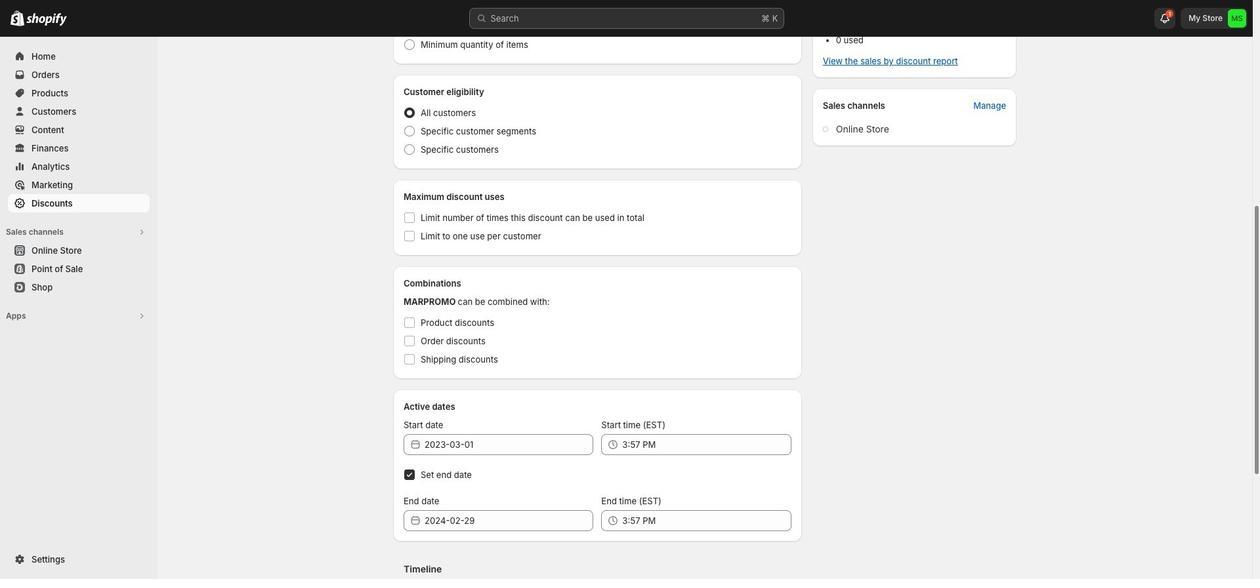 Task type: describe. For each thing, give the bounding box(es) containing it.
shopify image
[[26, 13, 67, 26]]

shopify image
[[11, 11, 24, 26]]

enter time text field for 2nd yyyy-mm-dd text field from the bottom of the page
[[623, 435, 792, 456]]

2 yyyy-mm-dd text field from the top
[[425, 511, 594, 532]]



Task type: vqa. For each thing, say whether or not it's contained in the screenshot.
1st YYYY-MM-DD text field from the top of the page
yes



Task type: locate. For each thing, give the bounding box(es) containing it.
1 vertical spatial yyyy-mm-dd text field
[[425, 511, 594, 532]]

0 vertical spatial yyyy-mm-dd text field
[[425, 435, 594, 456]]

0 vertical spatial enter time text field
[[623, 435, 792, 456]]

my store image
[[1228, 9, 1247, 28]]

YYYY-MM-DD text field
[[425, 435, 594, 456], [425, 511, 594, 532]]

2 enter time text field from the top
[[623, 511, 792, 532]]

1 yyyy-mm-dd text field from the top
[[425, 435, 594, 456]]

Enter time text field
[[623, 435, 792, 456], [623, 511, 792, 532]]

1 vertical spatial enter time text field
[[623, 511, 792, 532]]

1 enter time text field from the top
[[623, 435, 792, 456]]

enter time text field for second yyyy-mm-dd text field from the top
[[623, 511, 792, 532]]



